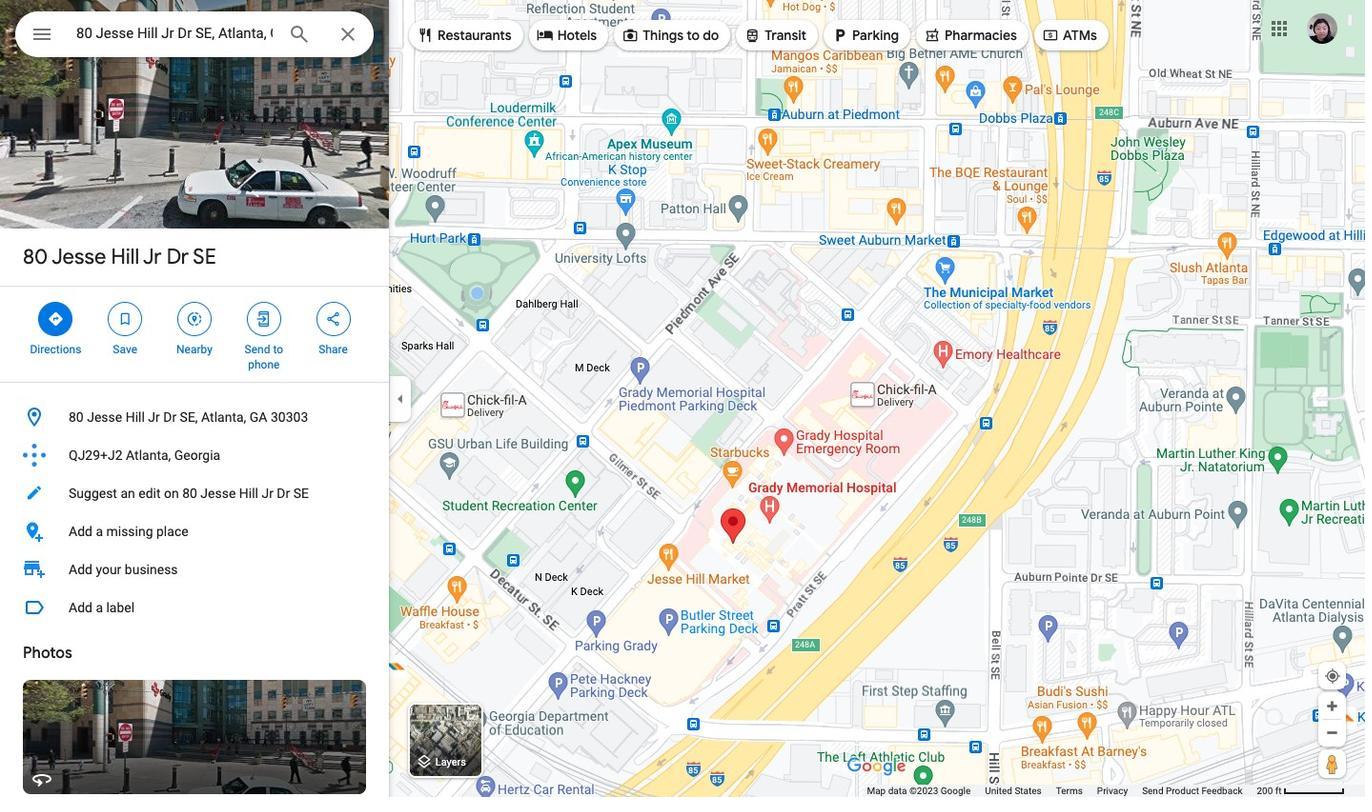 Task type: locate. For each thing, give the bounding box(es) containing it.
0 horizontal spatial send
[[245, 343, 270, 357]]

80 Jesse Hill Jr Dr SE, Atlanta, GA 30303 field
[[15, 11, 374, 57]]

0 horizontal spatial 80
[[23, 244, 48, 271]]

dr
[[166, 244, 189, 271], [163, 410, 176, 425], [277, 486, 290, 501]]

send for send to phone
[[245, 343, 270, 357]]

0 vertical spatial a
[[96, 524, 103, 540]]

show street view coverage image
[[1318, 750, 1346, 779]]

hill up qj29+j2 atlanta, georgia on the left of the page
[[125, 410, 145, 425]]

se
[[193, 244, 216, 271], [293, 486, 309, 501]]

0 vertical spatial jesse
[[52, 244, 106, 271]]

 hotels
[[536, 25, 597, 46]]

0 vertical spatial 80
[[23, 244, 48, 271]]

80
[[23, 244, 48, 271], [69, 410, 84, 425], [182, 486, 197, 501]]

1 horizontal spatial atlanta,
[[201, 410, 246, 425]]

ga
[[250, 410, 267, 425]]

1 add from the top
[[69, 524, 92, 540]]

©2023
[[909, 786, 938, 797]]

se inside button
[[293, 486, 309, 501]]

place
[[156, 524, 188, 540]]

1 vertical spatial a
[[96, 601, 103, 616]]


[[47, 309, 64, 330]]

dr for se
[[166, 244, 189, 271]]

80 up qj29+j2
[[69, 410, 84, 425]]

jesse for 80 jesse hill jr dr se
[[52, 244, 106, 271]]

terms button
[[1056, 785, 1083, 798]]

save
[[113, 343, 137, 357]]

30303
[[271, 410, 308, 425]]

 parking
[[831, 25, 899, 46]]

jesse for 80 jesse hill jr dr se, atlanta, ga 30303
[[87, 410, 122, 425]]

a left missing
[[96, 524, 103, 540]]

2 vertical spatial 80
[[182, 486, 197, 501]]

a left label
[[96, 601, 103, 616]]

qj29+j2 atlanta, georgia button
[[0, 437, 389, 475]]

2 vertical spatial jr
[[262, 486, 273, 501]]

None field
[[76, 22, 273, 45]]

suggest an edit on 80 jesse hill jr dr se button
[[0, 475, 389, 513]]


[[325, 309, 342, 330]]


[[1042, 25, 1059, 46]]

se up 
[[193, 244, 216, 271]]

to
[[687, 27, 700, 44], [273, 343, 283, 357]]

3 add from the top
[[69, 601, 92, 616]]

dr down 30303
[[277, 486, 290, 501]]

to inside the send to phone
[[273, 343, 283, 357]]

0 vertical spatial add
[[69, 524, 92, 540]]

jesse
[[52, 244, 106, 271], [87, 410, 122, 425], [200, 486, 236, 501]]

1 horizontal spatial 80
[[69, 410, 84, 425]]

do
[[703, 27, 719, 44]]

add
[[69, 524, 92, 540], [69, 562, 92, 578], [69, 601, 92, 616]]

add for add a missing place
[[69, 524, 92, 540]]

to inside  things to do
[[687, 27, 700, 44]]

atlanta, inside 80 jesse hill jr dr se, atlanta, ga 30303 button
[[201, 410, 246, 425]]

privacy
[[1097, 786, 1128, 797]]

send inside button
[[1142, 786, 1163, 797]]

dr inside 80 jesse hill jr dr se, atlanta, ga 30303 button
[[163, 410, 176, 425]]

2 vertical spatial dr
[[277, 486, 290, 501]]

transit
[[765, 27, 807, 44]]

1 vertical spatial add
[[69, 562, 92, 578]]

atlanta, up edit at the bottom of page
[[126, 448, 171, 463]]

jesse up qj29+j2
[[87, 410, 122, 425]]

80 up 
[[23, 244, 48, 271]]

1 vertical spatial dr
[[163, 410, 176, 425]]

footer
[[867, 785, 1257, 798]]

data
[[888, 786, 907, 797]]

add a missing place button
[[0, 513, 389, 551]]

jesse up 
[[52, 244, 106, 271]]

add inside button
[[69, 601, 92, 616]]

to up phone
[[273, 343, 283, 357]]

1 vertical spatial send
[[1142, 786, 1163, 797]]

hill inside 80 jesse hill jr dr se, atlanta, ga 30303 button
[[125, 410, 145, 425]]


[[255, 309, 272, 330]]

hill for se
[[111, 244, 139, 271]]

hill up add a missing place button
[[239, 486, 258, 501]]

dr for se,
[[163, 410, 176, 425]]


[[31, 21, 53, 48]]

0 vertical spatial atlanta,
[[201, 410, 246, 425]]

add a label button
[[0, 589, 389, 627]]

ft
[[1275, 786, 1282, 797]]

0 vertical spatial dr
[[166, 244, 189, 271]]

add left label
[[69, 601, 92, 616]]

1 vertical spatial se
[[293, 486, 309, 501]]

1 horizontal spatial se
[[293, 486, 309, 501]]

add down suggest
[[69, 524, 92, 540]]

add inside button
[[69, 524, 92, 540]]

a
[[96, 524, 103, 540], [96, 601, 103, 616]]

jr down ga
[[262, 486, 273, 501]]


[[536, 25, 554, 46]]

0 vertical spatial jr
[[143, 244, 162, 271]]

0 vertical spatial hill
[[111, 244, 139, 271]]

0 horizontal spatial atlanta,
[[126, 448, 171, 463]]

show your location image
[[1324, 668, 1341, 685]]

send left product
[[1142, 786, 1163, 797]]

add for add a label
[[69, 601, 92, 616]]

united states button
[[985, 785, 1042, 798]]

jr left se,
[[148, 410, 160, 425]]

send product feedback button
[[1142, 785, 1243, 798]]

none field inside 80 jesse hill jr dr se, atlanta, ga 30303 field
[[76, 22, 273, 45]]

0 horizontal spatial to
[[273, 343, 283, 357]]

1 vertical spatial jr
[[148, 410, 160, 425]]

1 vertical spatial to
[[273, 343, 283, 357]]

qj29+j2
[[69, 448, 123, 463]]

parking
[[852, 27, 899, 44]]

label
[[106, 601, 135, 616]]

restaurants
[[438, 27, 512, 44]]

footer containing map data ©2023 google
[[867, 785, 1257, 798]]

80 right on
[[182, 486, 197, 501]]

map
[[867, 786, 886, 797]]

se down 30303
[[293, 486, 309, 501]]

0 vertical spatial to
[[687, 27, 700, 44]]

send
[[245, 343, 270, 357], [1142, 786, 1163, 797]]

atlanta, inside qj29+j2 atlanta, georgia button
[[126, 448, 171, 463]]

collapse side panel image
[[390, 388, 411, 409]]

map data ©2023 google
[[867, 786, 971, 797]]

dr left se,
[[163, 410, 176, 425]]

2 add from the top
[[69, 562, 92, 578]]

0 vertical spatial send
[[245, 343, 270, 357]]

jesse down "georgia"
[[200, 486, 236, 501]]

1 vertical spatial 80
[[69, 410, 84, 425]]

1 horizontal spatial to
[[687, 27, 700, 44]]

a inside button
[[96, 601, 103, 616]]

send inside the send to phone
[[245, 343, 270, 357]]

1 vertical spatial jesse
[[87, 410, 122, 425]]

a inside button
[[96, 524, 103, 540]]

to left "do"
[[687, 27, 700, 44]]

1 a from the top
[[96, 524, 103, 540]]

0 vertical spatial se
[[193, 244, 216, 271]]

1 vertical spatial atlanta,
[[126, 448, 171, 463]]

add left your
[[69, 562, 92, 578]]

jr
[[143, 244, 162, 271], [148, 410, 160, 425], [262, 486, 273, 501]]

jr up actions for 80 jesse hill jr dr se region
[[143, 244, 162, 271]]

1 vertical spatial hill
[[125, 410, 145, 425]]

google account: michele murakami  
(michele.murakami@adept.ai) image
[[1307, 13, 1337, 43]]

1 horizontal spatial send
[[1142, 786, 1163, 797]]

 things to do
[[622, 25, 719, 46]]

atlanta, left ga
[[201, 410, 246, 425]]

send up phone
[[245, 343, 270, 357]]

80 jesse hill jr dr se, atlanta, ga 30303
[[69, 410, 308, 425]]

atlanta,
[[201, 410, 246, 425], [126, 448, 171, 463]]

2 vertical spatial add
[[69, 601, 92, 616]]

hill up ''
[[111, 244, 139, 271]]

hill
[[111, 244, 139, 271], [125, 410, 145, 425], [239, 486, 258, 501]]

2 a from the top
[[96, 601, 103, 616]]

2 vertical spatial hill
[[239, 486, 258, 501]]

dr up 
[[166, 244, 189, 271]]



Task type: vqa. For each thing, say whether or not it's contained in the screenshot.


Task type: describe. For each thing, give the bounding box(es) containing it.
send to phone
[[245, 343, 283, 372]]

2 horizontal spatial 80
[[182, 486, 197, 501]]

 restaurants
[[417, 25, 512, 46]]

feedback
[[1201, 786, 1243, 797]]

zoom in image
[[1325, 700, 1339, 714]]

80 for 80 jesse hill jr dr se
[[23, 244, 48, 271]]

missing
[[106, 524, 153, 540]]

layers
[[435, 757, 466, 770]]

edit
[[138, 486, 161, 501]]


[[924, 25, 941, 46]]

on
[[164, 486, 179, 501]]

add your business link
[[0, 551, 389, 589]]

80 for 80 jesse hill jr dr se, atlanta, ga 30303
[[69, 410, 84, 425]]


[[417, 25, 434, 46]]

add your business
[[69, 562, 178, 578]]

 pharmacies
[[924, 25, 1017, 46]]

0 horizontal spatial se
[[193, 244, 216, 271]]

footer inside google maps "element"
[[867, 785, 1257, 798]]

states
[[1015, 786, 1042, 797]]

qj29+j2 atlanta, georgia
[[69, 448, 220, 463]]

nearby
[[176, 343, 212, 357]]

 atms
[[1042, 25, 1097, 46]]

product
[[1166, 786, 1199, 797]]

a for missing
[[96, 524, 103, 540]]

united states
[[985, 786, 1042, 797]]

jr for se
[[143, 244, 162, 271]]

send product feedback
[[1142, 786, 1243, 797]]

directions
[[30, 343, 81, 357]]

hotels
[[557, 27, 597, 44]]

privacy button
[[1097, 785, 1128, 798]]

80 jesse hill jr dr se
[[23, 244, 216, 271]]

dr inside suggest an edit on 80 jesse hill jr dr se button
[[277, 486, 290, 501]]

add a missing place
[[69, 524, 188, 540]]

80 jesse hill jr dr se, atlanta, ga 30303 button
[[0, 398, 389, 437]]

united
[[985, 786, 1012, 797]]

send for send product feedback
[[1142, 786, 1163, 797]]

pharmacies
[[945, 27, 1017, 44]]

200 ft
[[1257, 786, 1282, 797]]

phone
[[248, 358, 280, 372]]

an
[[120, 486, 135, 501]]


[[744, 25, 761, 46]]

actions for 80 jesse hill jr dr se region
[[0, 287, 389, 382]]


[[186, 309, 203, 330]]

add a label
[[69, 601, 135, 616]]

 transit
[[744, 25, 807, 46]]

se,
[[180, 410, 198, 425]]

photos
[[23, 644, 72, 663]]

your
[[96, 562, 121, 578]]

add for add your business
[[69, 562, 92, 578]]

suggest an edit on 80 jesse hill jr dr se
[[69, 486, 309, 501]]

a for label
[[96, 601, 103, 616]]

 button
[[15, 11, 69, 61]]

suggest
[[69, 486, 117, 501]]

hill for se,
[[125, 410, 145, 425]]

atms
[[1063, 27, 1097, 44]]

zoom out image
[[1325, 726, 1339, 741]]

80 jesse hill jr dr se main content
[[0, 0, 389, 798]]

200
[[1257, 786, 1273, 797]]

things
[[643, 27, 684, 44]]

google maps element
[[0, 0, 1365, 798]]


[[831, 25, 848, 46]]

jr for se,
[[148, 410, 160, 425]]


[[622, 25, 639, 46]]

 search field
[[15, 11, 374, 61]]

terms
[[1056, 786, 1083, 797]]

200 ft button
[[1257, 786, 1345, 797]]

google
[[941, 786, 971, 797]]

business
[[125, 562, 178, 578]]


[[116, 309, 134, 330]]

hill inside suggest an edit on 80 jesse hill jr dr se button
[[239, 486, 258, 501]]

georgia
[[174, 448, 220, 463]]

2 vertical spatial jesse
[[200, 486, 236, 501]]

share
[[319, 343, 348, 357]]



